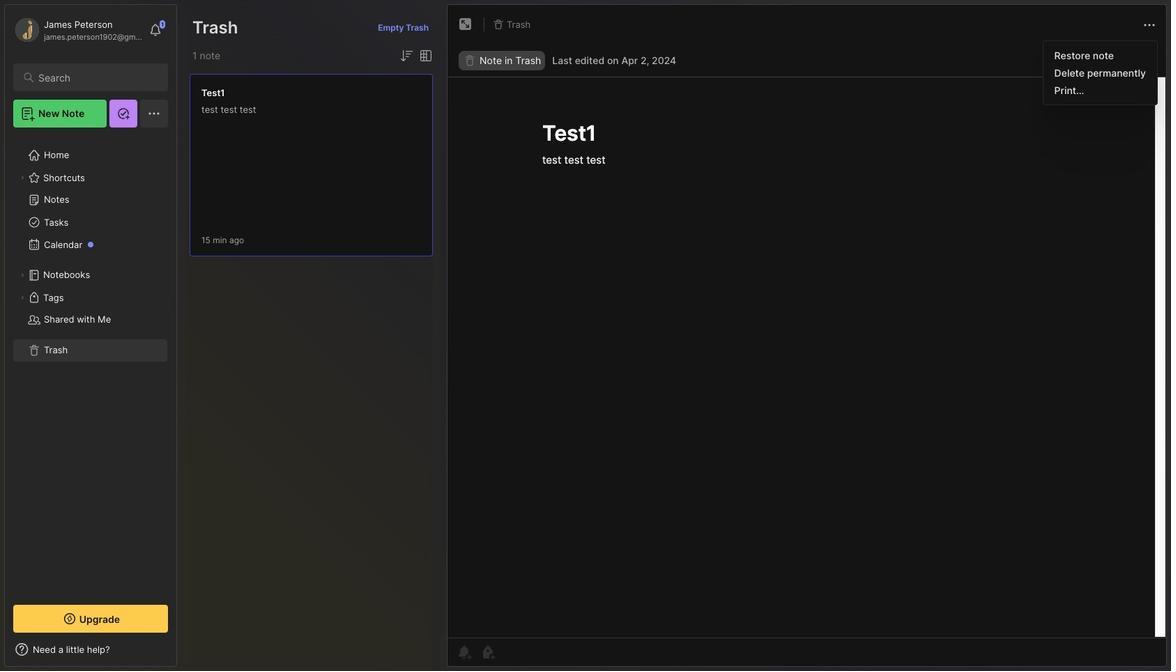 Task type: describe. For each thing, give the bounding box(es) containing it.
More actions field
[[1141, 15, 1158, 33]]

Note Editor text field
[[447, 77, 1166, 638]]

none search field inside 'main' 'element'
[[38, 69, 155, 86]]

more actions image
[[1141, 17, 1158, 33]]

tree inside 'main' 'element'
[[5, 136, 176, 592]]

Account field
[[13, 16, 142, 44]]

Sort options field
[[398, 47, 415, 64]]

WHAT'S NEW field
[[5, 638, 176, 661]]

Search text field
[[38, 71, 155, 84]]

dropdown list menu
[[1043, 47, 1157, 99]]



Task type: locate. For each thing, give the bounding box(es) containing it.
expand tags image
[[18, 293, 26, 302]]

tree
[[5, 136, 176, 592]]

expand notebooks image
[[18, 271, 26, 280]]

View options field
[[415, 47, 434, 64]]

expand note image
[[457, 16, 474, 33]]

add a reminder image
[[456, 644, 473, 661]]

add tag image
[[480, 644, 496, 661]]

main element
[[0, 0, 181, 671]]

click to collapse image
[[176, 645, 186, 662]]

None search field
[[38, 69, 155, 86]]

note window element
[[447, 4, 1167, 671]]



Task type: vqa. For each thing, say whether or not it's contained in the screenshot.
left tab
no



